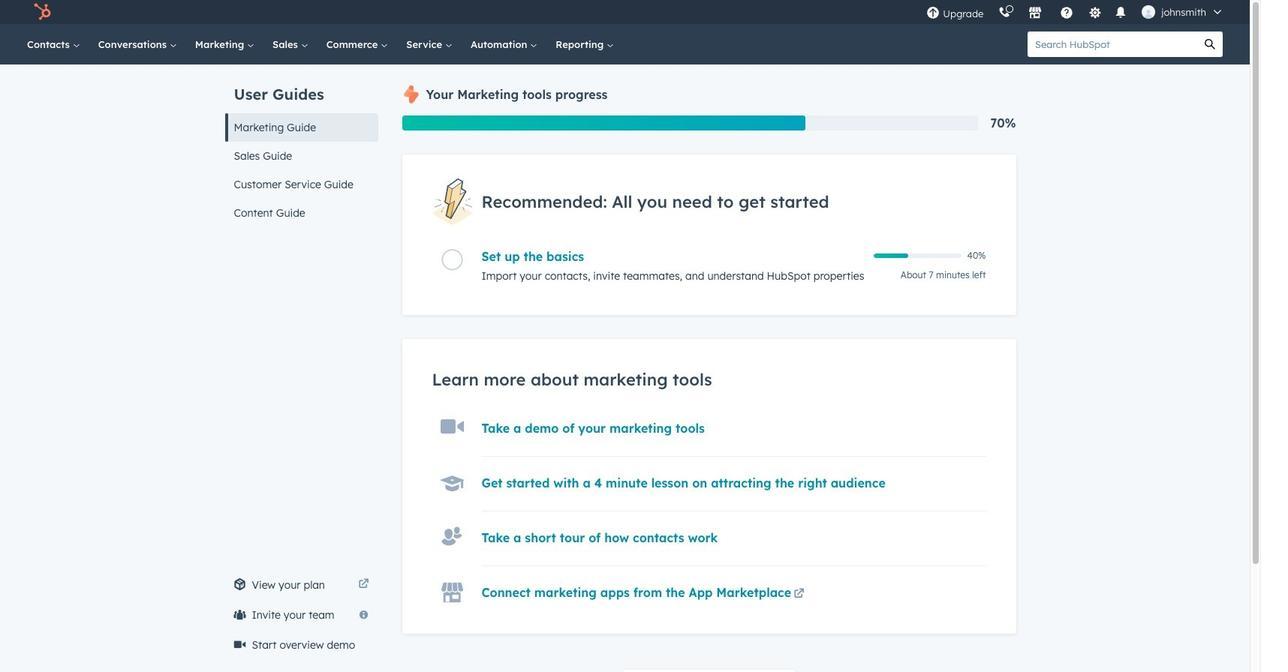 Task type: vqa. For each thing, say whether or not it's contained in the screenshot.
progress bar
yes



Task type: describe. For each thing, give the bounding box(es) containing it.
[object object] complete progress bar
[[874, 254, 909, 259]]

Search HubSpot search field
[[1028, 32, 1198, 57]]



Task type: locate. For each thing, give the bounding box(es) containing it.
menu
[[919, 0, 1232, 24]]

progress bar
[[402, 116, 806, 131]]

marketplaces image
[[1029, 7, 1043, 20]]

link opens in a new window image
[[359, 577, 369, 595]]

user guides element
[[225, 65, 378, 228]]

link opens in a new window image
[[359, 580, 369, 591], [794, 587, 805, 605], [794, 590, 805, 601]]

john smith image
[[1143, 5, 1156, 19]]



